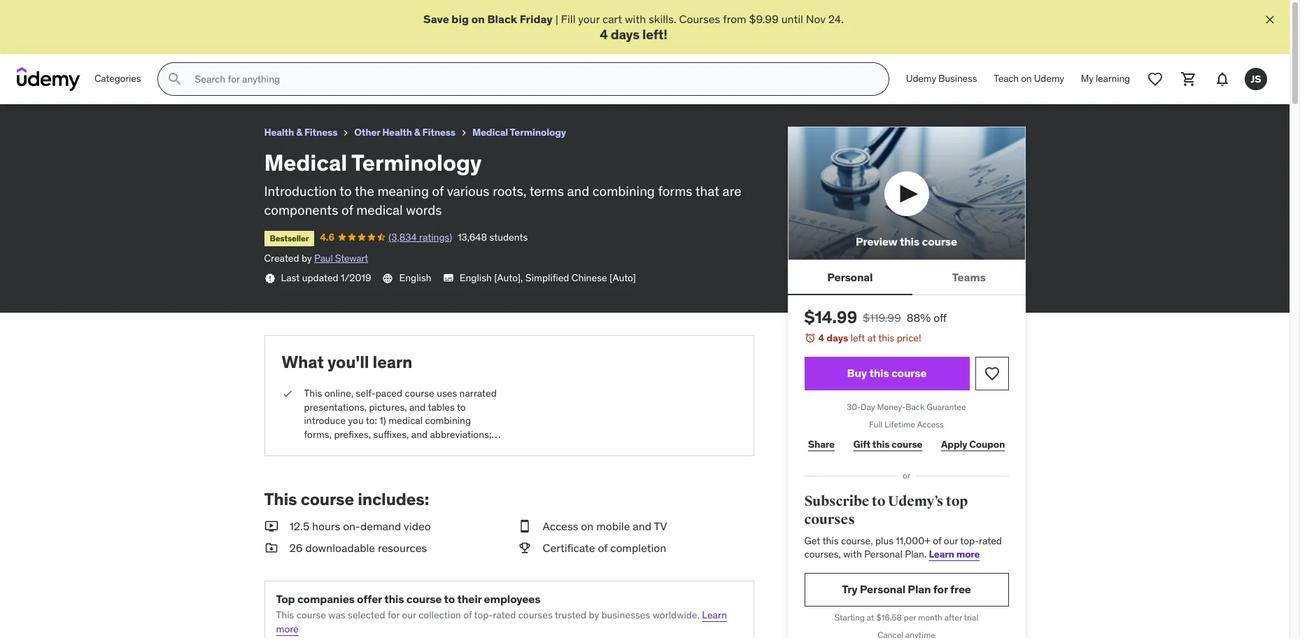 Task type: locate. For each thing, give the bounding box(es) containing it.
1 vertical spatial by
[[589, 609, 599, 622]]

and
[[567, 183, 590, 200], [633, 519, 652, 533]]

learn more
[[929, 548, 980, 561], [276, 609, 727, 635]]

0 vertical spatial courses
[[805, 511, 855, 529]]

medical
[[356, 202, 403, 218]]

0 vertical spatial to
[[340, 183, 352, 200]]

english right course language 'image'
[[399, 271, 432, 284]]

to up collection
[[444, 592, 455, 606]]

1 horizontal spatial for
[[934, 583, 948, 597]]

preview this course
[[856, 235, 958, 249]]

learn for top companies offer this course to their employees
[[702, 609, 727, 622]]

1 udemy from the left
[[906, 72, 936, 85]]

small image for 26
[[264, 540, 278, 556]]

tv
[[654, 519, 667, 533]]

& right other
[[414, 126, 420, 139]]

more down top
[[276, 623, 299, 635]]

english for english [auto], simplified chinese [auto]
[[460, 271, 492, 284]]

0 horizontal spatial to
[[340, 183, 352, 200]]

1 vertical spatial terminology
[[351, 148, 482, 177]]

0 horizontal spatial udemy
[[906, 72, 936, 85]]

learning
[[1096, 72, 1130, 85]]

1 horizontal spatial medical
[[472, 126, 508, 139]]

0 horizontal spatial learn more link
[[276, 609, 727, 635]]

learn
[[929, 548, 955, 561], [702, 609, 727, 622]]

0 horizontal spatial access
[[543, 519, 579, 533]]

0 horizontal spatial our
[[402, 609, 416, 622]]

0 vertical spatial by
[[302, 252, 312, 265]]

teams
[[953, 270, 986, 284]]

1 horizontal spatial and
[[633, 519, 652, 533]]

on
[[472, 12, 485, 26], [1021, 72, 1032, 85], [581, 519, 594, 533]]

1 vertical spatial xsmall image
[[282, 387, 293, 401]]

xsmall image
[[458, 128, 470, 139], [282, 387, 293, 401]]

1 horizontal spatial learn more
[[929, 548, 980, 561]]

learn more link up free
[[929, 548, 980, 561]]

categories button
[[86, 62, 149, 96]]

0 horizontal spatial health
[[264, 126, 294, 139]]

get
[[805, 535, 821, 547]]

top-
[[960, 535, 979, 547], [474, 609, 493, 622]]

0 vertical spatial days
[[611, 26, 640, 43]]

gift this course link
[[850, 431, 927, 459]]

and right terms
[[567, 183, 590, 200]]

0 horizontal spatial learn more
[[276, 609, 727, 635]]

on right "teach" at the right top
[[1021, 72, 1032, 85]]

$16.58
[[877, 612, 902, 623]]

learn more up free
[[929, 548, 980, 561]]

[auto]
[[610, 271, 636, 284]]

video
[[404, 519, 431, 533]]

xsmall image down the what at left bottom
[[282, 387, 293, 401]]

my learning link
[[1073, 62, 1139, 96]]

0 vertical spatial more
[[957, 548, 980, 561]]

top- down their
[[474, 609, 493, 622]]

1 horizontal spatial rated
[[979, 535, 1002, 547]]

courses
[[805, 511, 855, 529], [518, 609, 553, 622]]

by left paul
[[302, 252, 312, 265]]

medical up introduction
[[264, 148, 347, 177]]

this for this course includes:
[[264, 489, 297, 510]]

course inside button
[[892, 366, 927, 380]]

off
[[934, 311, 947, 325]]

2 udemy from the left
[[1034, 72, 1064, 85]]

submit search image
[[167, 71, 184, 88]]

bestseller
[[270, 233, 309, 243]]

1 vertical spatial our
[[402, 609, 416, 622]]

paul stewart link
[[314, 252, 368, 265]]

0 horizontal spatial terminology
[[351, 148, 482, 177]]

0 horizontal spatial 4
[[600, 26, 608, 43]]

subscribe to udemy's top courses
[[805, 493, 968, 529]]

this up courses,
[[823, 535, 839, 547]]

0 horizontal spatial top-
[[474, 609, 493, 622]]

0 horizontal spatial english
[[399, 271, 432, 284]]

0 vertical spatial learn more link
[[929, 548, 980, 561]]

medical
[[472, 126, 508, 139], [264, 148, 347, 177]]

this inside preview this course button
[[900, 235, 920, 249]]

gift
[[854, 438, 871, 451]]

88%
[[907, 311, 931, 325]]

learn more down employees
[[276, 609, 727, 635]]

cart
[[603, 12, 622, 26]]

4 right alarm icon
[[819, 332, 825, 345]]

for left free
[[934, 583, 948, 597]]

0 vertical spatial with
[[625, 12, 646, 26]]

at left $16.58
[[867, 612, 875, 623]]

udemy inside teach on udemy link
[[1034, 72, 1064, 85]]

days down cart
[[611, 26, 640, 43]]

and left the tv
[[633, 519, 652, 533]]

tab list
[[788, 261, 1026, 296]]

access
[[917, 419, 944, 430], [543, 519, 579, 533]]

created
[[264, 252, 299, 265]]

0 vertical spatial our
[[944, 535, 958, 547]]

for
[[934, 583, 948, 597], [388, 609, 400, 622]]

of
[[432, 183, 444, 200], [342, 202, 353, 218], [933, 535, 942, 547], [598, 541, 608, 555], [464, 609, 472, 622]]

personal inside get this course, plus 11,000+ of our top-rated courses, with personal plan.
[[865, 548, 903, 561]]

by right "trusted" on the left of page
[[589, 609, 599, 622]]

1 horizontal spatial fitness
[[422, 126, 456, 139]]

courses inside subscribe to udemy's top courses
[[805, 511, 855, 529]]

our down 'top companies offer this course to their employees'
[[402, 609, 416, 622]]

1 vertical spatial on
[[1021, 72, 1032, 85]]

big
[[452, 12, 469, 26]]

1 horizontal spatial courses
[[805, 511, 855, 529]]

2 vertical spatial personal
[[860, 583, 906, 597]]

fitness up various
[[422, 126, 456, 139]]

our right 11,000+
[[944, 535, 958, 547]]

medical up "medical terminology introduction to the meaning of various roots, terms and combining forms that are components of medical words" at the top
[[472, 126, 508, 139]]

1/2019
[[341, 271, 371, 284]]

at right left
[[868, 332, 876, 345]]

0 horizontal spatial wishlist image
[[984, 365, 1001, 382]]

0 vertical spatial this
[[264, 489, 297, 510]]

more up free
[[957, 548, 980, 561]]

xsmall image
[[340, 128, 352, 139], [264, 273, 275, 284]]

downloadable
[[305, 541, 375, 555]]

with
[[625, 12, 646, 26], [844, 548, 862, 561]]

0 horizontal spatial fitness
[[304, 126, 338, 139]]

hours
[[312, 519, 340, 533]]

various
[[447, 183, 490, 200]]

1 horizontal spatial 4
[[819, 332, 825, 345]]

0 horizontal spatial &
[[296, 126, 302, 139]]

terms
[[530, 183, 564, 200]]

employees
[[484, 592, 541, 606]]

of up words
[[432, 183, 444, 200]]

to left the the
[[340, 183, 352, 200]]

0 vertical spatial on
[[472, 12, 485, 26]]

1 vertical spatial rated
[[493, 609, 516, 622]]

0 horizontal spatial more
[[276, 623, 299, 635]]

1 horizontal spatial udemy
[[1034, 72, 1064, 85]]

you'll
[[328, 351, 369, 373]]

of right 11,000+
[[933, 535, 942, 547]]

personal down preview at the right
[[827, 270, 873, 284]]

0 horizontal spatial days
[[611, 26, 640, 43]]

other health & fitness link
[[354, 124, 456, 141]]

0 horizontal spatial on
[[472, 12, 485, 26]]

days left left
[[827, 332, 849, 345]]

2 horizontal spatial to
[[872, 493, 886, 511]]

0 vertical spatial wishlist image
[[1147, 71, 1164, 88]]

$9.99
[[749, 12, 779, 26]]

demand
[[360, 519, 401, 533]]

this up 12.5
[[264, 489, 297, 510]]

& up introduction
[[296, 126, 302, 139]]

1 horizontal spatial on
[[581, 519, 594, 533]]

&
[[296, 126, 302, 139], [414, 126, 420, 139]]

this course was selected for our collection of top-rated courses trusted by businesses worldwide.
[[276, 609, 700, 622]]

1 horizontal spatial english
[[460, 271, 492, 284]]

courses
[[679, 12, 720, 26]]

1 vertical spatial learn more link
[[276, 609, 727, 635]]

1 vertical spatial top-
[[474, 609, 493, 622]]

1 vertical spatial at
[[867, 612, 875, 623]]

1 vertical spatial days
[[827, 332, 849, 345]]

learn
[[373, 351, 413, 373]]

our
[[944, 535, 958, 547], [402, 609, 416, 622]]

11,000+
[[896, 535, 931, 547]]

1 vertical spatial with
[[844, 548, 862, 561]]

course up teams
[[922, 235, 958, 249]]

on-
[[343, 519, 360, 533]]

xsmall image left other
[[340, 128, 352, 139]]

1 vertical spatial this
[[276, 609, 294, 622]]

0 vertical spatial learn
[[929, 548, 955, 561]]

1 horizontal spatial xsmall image
[[340, 128, 352, 139]]

medical for medical terminology introduction to the meaning of various roots, terms and combining forms that are components of medical words
[[264, 148, 347, 177]]

personal
[[827, 270, 873, 284], [865, 548, 903, 561], [860, 583, 906, 597]]

1 vertical spatial xsmall image
[[264, 273, 275, 284]]

1 vertical spatial courses
[[518, 609, 553, 622]]

1 vertical spatial and
[[633, 519, 652, 533]]

this right gift
[[873, 438, 890, 451]]

(3,834 ratings)
[[389, 231, 452, 243]]

udemy left business
[[906, 72, 936, 85]]

terminology inside "medical terminology introduction to the meaning of various roots, terms and combining forms that are components of medical words"
[[351, 148, 482, 177]]

0 vertical spatial xsmall image
[[458, 128, 470, 139]]

1 vertical spatial to
[[872, 493, 886, 511]]

health right other
[[382, 126, 412, 139]]

this right preview at the right
[[900, 235, 920, 249]]

english right closed captions icon
[[460, 271, 492, 284]]

2 horizontal spatial on
[[1021, 72, 1032, 85]]

terminology inside 'link'
[[510, 126, 566, 139]]

4
[[600, 26, 608, 43], [819, 332, 825, 345]]

0 horizontal spatial by
[[302, 252, 312, 265]]

learn right worldwide.
[[702, 609, 727, 622]]

save
[[423, 12, 449, 26]]

1 vertical spatial access
[[543, 519, 579, 533]]

learn more for subscribe to udemy's top courses
[[929, 548, 980, 561]]

1 horizontal spatial access
[[917, 419, 944, 430]]

0 vertical spatial and
[[567, 183, 590, 200]]

top- inside get this course, plus 11,000+ of our top-rated courses, with personal plan.
[[960, 535, 979, 547]]

health up introduction
[[264, 126, 294, 139]]

udemy image
[[17, 67, 80, 91]]

udemy
[[906, 72, 936, 85], [1034, 72, 1064, 85]]

shopping cart with 0 items image
[[1181, 71, 1198, 88]]

other
[[354, 126, 380, 139]]

small image
[[264, 519, 278, 534], [518, 519, 532, 534], [264, 540, 278, 556], [518, 540, 532, 556]]

terminology up meaning
[[351, 148, 482, 177]]

what you'll learn
[[282, 351, 413, 373]]

buy this course
[[847, 366, 927, 380]]

on left mobile
[[581, 519, 594, 533]]

1 horizontal spatial health
[[382, 126, 412, 139]]

0 horizontal spatial for
[[388, 609, 400, 622]]

apply
[[941, 438, 968, 451]]

day
[[861, 402, 875, 412]]

Search for anything text field
[[192, 67, 872, 91]]

courses down employees
[[518, 609, 553, 622]]

udemy inside the udemy business link
[[906, 72, 936, 85]]

with right cart
[[625, 12, 646, 26]]

course down companies
[[297, 609, 326, 622]]

top- down 'top'
[[960, 535, 979, 547]]

xsmall image left medical terminology 'link'
[[458, 128, 470, 139]]

1 vertical spatial medical
[[264, 148, 347, 177]]

teach
[[994, 72, 1019, 85]]

to left udemy's
[[872, 493, 886, 511]]

learn right plan.
[[929, 548, 955, 561]]

are
[[723, 183, 742, 200]]

this inside buy this course button
[[870, 366, 889, 380]]

terminology for medical terminology introduction to the meaning of various roots, terms and combining forms that are components of medical words
[[351, 148, 482, 177]]

0 vertical spatial 4
[[600, 26, 608, 43]]

certificate
[[543, 541, 595, 555]]

on for teach on udemy
[[1021, 72, 1032, 85]]

0 horizontal spatial with
[[625, 12, 646, 26]]

1 horizontal spatial more
[[957, 548, 980, 561]]

courses down 'subscribe'
[[805, 511, 855, 529]]

words
[[406, 202, 442, 218]]

fitness left other
[[304, 126, 338, 139]]

0 vertical spatial top-
[[960, 535, 979, 547]]

access down back
[[917, 419, 944, 430]]

0 vertical spatial access
[[917, 419, 944, 430]]

this inside get this course, plus 11,000+ of our top-rated courses, with personal plan.
[[823, 535, 839, 547]]

1 vertical spatial learn more
[[276, 609, 727, 635]]

personal down plus
[[865, 548, 903, 561]]

to inside "medical terminology introduction to the meaning of various roots, terms and combining forms that are components of medical words"
[[340, 183, 352, 200]]

0 horizontal spatial learn
[[702, 609, 727, 622]]

1 horizontal spatial with
[[844, 548, 862, 561]]

top
[[946, 493, 968, 511]]

with inside save big on black friday | fill your cart with skills. courses from $9.99 until nov 24. 4 days left!
[[625, 12, 646, 26]]

this inside gift this course link
[[873, 438, 890, 451]]

medical inside 'link'
[[472, 126, 508, 139]]

xsmall image left last
[[264, 273, 275, 284]]

this right buy
[[870, 366, 889, 380]]

for down 'top companies offer this course to their employees'
[[388, 609, 400, 622]]

1 vertical spatial 4
[[819, 332, 825, 345]]

1 horizontal spatial our
[[944, 535, 958, 547]]

this right offer at left
[[384, 592, 404, 606]]

black
[[487, 12, 517, 26]]

1 vertical spatial personal
[[865, 548, 903, 561]]

until
[[782, 12, 804, 26]]

personal up $16.58
[[860, 583, 906, 597]]

udemy left 'my'
[[1034, 72, 1064, 85]]

2 health from the left
[[382, 126, 412, 139]]

days inside save big on black friday | fill your cart with skills. courses from $9.99 until nov 24. 4 days left!
[[611, 26, 640, 43]]

their
[[457, 592, 482, 606]]

4 down cart
[[600, 26, 608, 43]]

learn more link
[[929, 548, 980, 561], [276, 609, 727, 635]]

1 english from the left
[[399, 271, 432, 284]]

1 vertical spatial for
[[388, 609, 400, 622]]

0 vertical spatial learn more
[[929, 548, 980, 561]]

guarantee
[[927, 402, 966, 412]]

course up back
[[892, 366, 927, 380]]

0 vertical spatial rated
[[979, 535, 1002, 547]]

1 horizontal spatial terminology
[[510, 126, 566, 139]]

selected
[[348, 609, 385, 622]]

wishlist image
[[1147, 71, 1164, 88], [984, 365, 1001, 382]]

this down top
[[276, 609, 294, 622]]

1 horizontal spatial learn more link
[[929, 548, 980, 561]]

2 vertical spatial on
[[581, 519, 594, 533]]

components
[[264, 202, 338, 218]]

on right big at top left
[[472, 12, 485, 26]]

with down course,
[[844, 548, 862, 561]]

0 horizontal spatial and
[[567, 183, 590, 200]]

course inside button
[[922, 235, 958, 249]]

2 english from the left
[[460, 271, 492, 284]]

medical inside "medical terminology introduction to the meaning of various roots, terms and combining forms that are components of medical words"
[[264, 148, 347, 177]]

small image for access
[[518, 519, 532, 534]]

udemy's
[[888, 493, 944, 511]]

terminology down search for anything text field
[[510, 126, 566, 139]]

learn more link down employees
[[276, 609, 727, 635]]

0 vertical spatial medical
[[472, 126, 508, 139]]

0 horizontal spatial medical
[[264, 148, 347, 177]]

offer
[[357, 592, 382, 606]]

2 vertical spatial to
[[444, 592, 455, 606]]

my
[[1081, 72, 1094, 85]]

access up the certificate
[[543, 519, 579, 533]]

1 horizontal spatial learn
[[929, 548, 955, 561]]



Task type: vqa. For each thing, say whether or not it's contained in the screenshot.
HEALTH & FITNESS
yes



Task type: describe. For each thing, give the bounding box(es) containing it.
friday
[[520, 12, 553, 26]]

alarm image
[[805, 333, 816, 344]]

try personal plan for free
[[842, 583, 971, 597]]

gift this course
[[854, 438, 923, 451]]

students
[[490, 231, 528, 243]]

$14.99
[[805, 307, 857, 329]]

was
[[329, 609, 346, 622]]

tab list containing personal
[[788, 261, 1026, 296]]

to inside subscribe to udemy's top courses
[[872, 493, 886, 511]]

2 & from the left
[[414, 126, 420, 139]]

trusted
[[555, 609, 587, 622]]

course up hours
[[301, 489, 354, 510]]

$119.99
[[863, 311, 901, 325]]

12.5 hours on-demand video
[[289, 519, 431, 533]]

buy this course button
[[805, 357, 970, 391]]

0 vertical spatial at
[[868, 332, 876, 345]]

try
[[842, 583, 858, 597]]

share button
[[805, 431, 839, 459]]

26 downloadable resources
[[289, 541, 427, 555]]

the
[[355, 183, 374, 200]]

course up collection
[[406, 592, 442, 606]]

rated inside get this course, plus 11,000+ of our top-rated courses, with personal plan.
[[979, 535, 1002, 547]]

coupon
[[970, 438, 1005, 451]]

full
[[869, 419, 883, 430]]

1 horizontal spatial wishlist image
[[1147, 71, 1164, 88]]

nov
[[806, 12, 826, 26]]

medical for medical terminology
[[472, 126, 508, 139]]

0 horizontal spatial xsmall image
[[282, 387, 293, 401]]

and inside "medical terminology introduction to the meaning of various roots, terms and combining forms that are components of medical words"
[[567, 183, 590, 200]]

4.6
[[320, 231, 334, 243]]

english for english
[[399, 271, 432, 284]]

closed captions image
[[443, 273, 454, 284]]

resources
[[378, 541, 427, 555]]

more for subscribe to udemy's top courses
[[957, 548, 980, 561]]

personal inside button
[[827, 270, 873, 284]]

1 health from the left
[[264, 126, 294, 139]]

learn more link for subscribe to udemy's top courses
[[929, 548, 980, 561]]

top companies offer this course to their employees
[[276, 592, 541, 606]]

terminology for medical terminology
[[510, 126, 566, 139]]

this course includes:
[[264, 489, 429, 510]]

udemy business
[[906, 72, 977, 85]]

of down access on mobile and tv
[[598, 541, 608, 555]]

course language image
[[382, 273, 394, 284]]

from
[[723, 12, 747, 26]]

1 & from the left
[[296, 126, 302, 139]]

more for top companies offer this course to their employees
[[276, 623, 299, 635]]

12.5
[[289, 519, 309, 533]]

24.
[[828, 12, 844, 26]]

other health & fitness
[[354, 126, 456, 139]]

categories
[[94, 72, 141, 85]]

stewart
[[335, 252, 368, 265]]

business
[[939, 72, 977, 85]]

notifications image
[[1214, 71, 1231, 88]]

preview this course button
[[788, 127, 1026, 261]]

back
[[906, 402, 925, 412]]

try personal plan for free link
[[805, 573, 1009, 607]]

1 vertical spatial wishlist image
[[984, 365, 1001, 382]]

plan
[[908, 583, 931, 597]]

of left medical
[[342, 202, 353, 218]]

with inside get this course, plus 11,000+ of our top-rated courses, with personal plan.
[[844, 548, 862, 561]]

last updated 1/2019
[[281, 271, 371, 284]]

starting
[[835, 612, 865, 623]]

collection
[[419, 609, 461, 622]]

of down their
[[464, 609, 472, 622]]

created by paul stewart
[[264, 252, 368, 265]]

roots,
[[493, 183, 527, 200]]

updated
[[302, 271, 339, 284]]

our inside get this course, plus 11,000+ of our top-rated courses, with personal plan.
[[944, 535, 958, 547]]

0 horizontal spatial courses
[[518, 609, 553, 622]]

share
[[808, 438, 835, 451]]

this for buy
[[870, 366, 889, 380]]

paul
[[314, 252, 333, 265]]

access inside 30-day money-back guarantee full lifetime access
[[917, 419, 944, 430]]

left!
[[643, 26, 668, 43]]

ratings)
[[419, 231, 452, 243]]

on inside save big on black friday | fill your cart with skills. courses from $9.99 until nov 24. 4 days left!
[[472, 12, 485, 26]]

course down lifetime
[[892, 438, 923, 451]]

trial
[[964, 612, 979, 623]]

lifetime
[[885, 419, 916, 430]]

your
[[578, 12, 600, 26]]

4 days left at this price!
[[819, 332, 922, 345]]

or
[[903, 470, 911, 481]]

money-
[[877, 402, 906, 412]]

30-
[[847, 402, 861, 412]]

0 horizontal spatial rated
[[493, 609, 516, 622]]

1 horizontal spatial xsmall image
[[458, 128, 470, 139]]

starting at $16.58 per month after trial
[[835, 612, 979, 623]]

this for this course was selected for our collection of top-rated courses trusted by businesses worldwide.
[[276, 609, 294, 622]]

my learning
[[1081, 72, 1130, 85]]

this for preview
[[900, 235, 920, 249]]

this for gift
[[873, 438, 890, 451]]

js
[[1251, 73, 1262, 85]]

1 horizontal spatial by
[[589, 609, 599, 622]]

on for access on mobile and tv
[[581, 519, 594, 533]]

0 vertical spatial for
[[934, 583, 948, 597]]

1 fitness from the left
[[304, 126, 338, 139]]

combining
[[593, 183, 655, 200]]

30-day money-back guarantee full lifetime access
[[847, 402, 966, 430]]

learn for subscribe to udemy's top courses
[[929, 548, 955, 561]]

26
[[289, 541, 303, 555]]

of inside get this course, plus 11,000+ of our top-rated courses, with personal plan.
[[933, 535, 942, 547]]

after
[[945, 612, 962, 623]]

close image
[[1263, 13, 1277, 27]]

0 horizontal spatial xsmall image
[[264, 273, 275, 284]]

top
[[276, 592, 295, 606]]

introduction
[[264, 183, 337, 200]]

learn more for top companies offer this course to their employees
[[276, 609, 727, 635]]

fill
[[561, 12, 576, 26]]

skills.
[[649, 12, 677, 26]]

get this course, plus 11,000+ of our top-rated courses, with personal plan.
[[805, 535, 1002, 561]]

small image for 12.5
[[264, 519, 278, 534]]

left
[[851, 332, 865, 345]]

worldwide.
[[653, 609, 700, 622]]

0 vertical spatial xsmall image
[[340, 128, 352, 139]]

personal button
[[788, 261, 913, 294]]

price!
[[897, 332, 922, 345]]

plus
[[876, 535, 894, 547]]

udemy business link
[[898, 62, 986, 96]]

mobile
[[596, 519, 630, 533]]

teach on udemy link
[[986, 62, 1073, 96]]

small image for certificate
[[518, 540, 532, 556]]

1 horizontal spatial days
[[827, 332, 849, 345]]

medical terminology introduction to the meaning of various roots, terms and combining forms that are components of medical words
[[264, 148, 742, 218]]

this down $119.99
[[879, 332, 895, 345]]

health & fitness link
[[264, 124, 338, 141]]

1 horizontal spatial to
[[444, 592, 455, 606]]

access on mobile and tv
[[543, 519, 667, 533]]

13,648
[[458, 231, 487, 243]]

$14.99 $119.99 88% off
[[805, 307, 947, 329]]

companies
[[297, 592, 355, 606]]

buy
[[847, 366, 867, 380]]

this for get
[[823, 535, 839, 547]]

learn more link for top companies offer this course to their employees
[[276, 609, 727, 635]]

4 inside save big on black friday | fill your cart with skills. courses from $9.99 until nov 24. 4 days left!
[[600, 26, 608, 43]]

2 fitness from the left
[[422, 126, 456, 139]]

|
[[556, 12, 558, 26]]

course,
[[841, 535, 873, 547]]

english [auto], simplified chinese [auto]
[[460, 271, 636, 284]]



